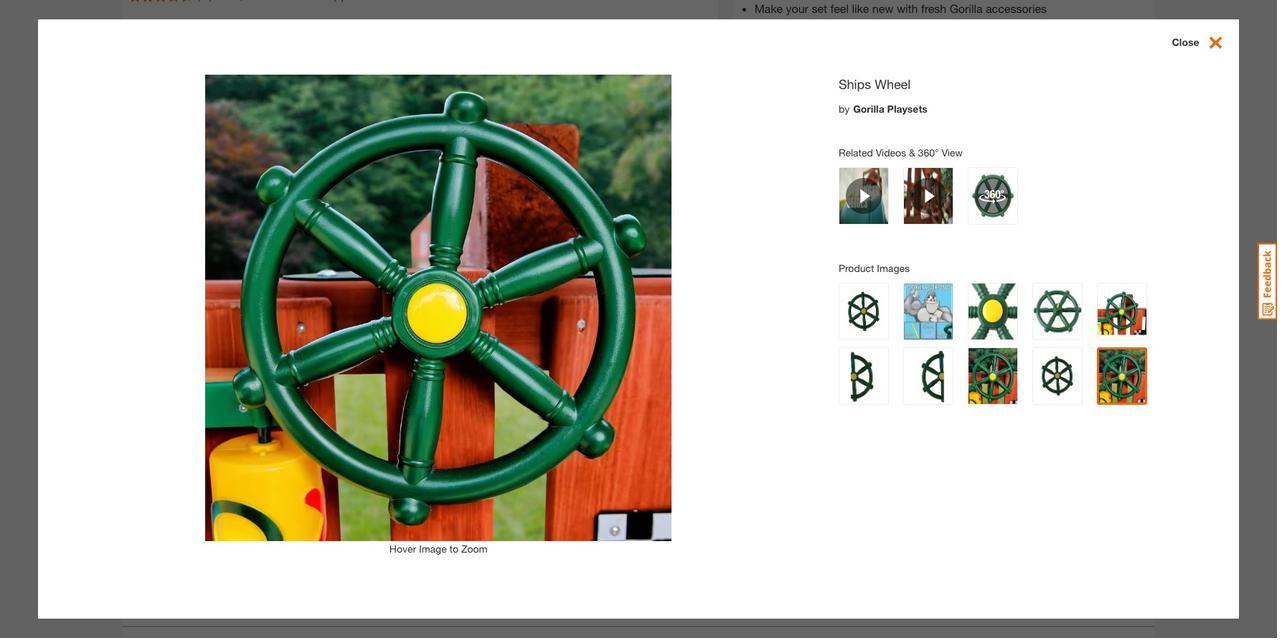 Task type: vqa. For each thing, say whether or not it's contained in the screenshot.
your within Schedule your delivery in checkout.
yes



Task type: locate. For each thing, give the bounding box(es) containing it.
related
[[839, 146, 874, 158]]

schedule
[[906, 267, 948, 279]]

0 vertical spatial delivery
[[767, 228, 801, 240]]

1 horizontal spatial gorilla
[[950, 2, 983, 15]]

fresh
[[922, 2, 947, 15]]

close image
[[1200, 33, 1225, 51]]

by gorilla playsets
[[839, 102, 928, 115]]

0 vertical spatial &
[[910, 146, 916, 158]]

details
[[965, 228, 996, 240]]

ships
[[839, 76, 872, 92]]

0 horizontal spatial your
[[787, 2, 809, 15]]

0 vertical spatial in
[[846, 19, 855, 33]]

1 vertical spatial &
[[805, 412, 814, 427]]

1 as from the left
[[800, 267, 811, 279]]

by down ships
[[839, 102, 850, 115]]

in right 'methods'
[[846, 228, 854, 240]]

0 horizontal spatial by
[[839, 102, 850, 115]]

to right add
[[943, 362, 954, 376]]

as left soon
[[800, 267, 811, 279]]

delivery
[[767, 228, 801, 240], [771, 279, 805, 292]]

1 horizontal spatial as
[[840, 267, 851, 279]]

0 vertical spatial delivery
[[880, 136, 935, 152]]

0 vertical spatial tomorrow
[[880, 160, 928, 172]]

checkout
[[857, 228, 898, 240]]

your down like
[[858, 19, 880, 33]]

1 horizontal spatial &
[[910, 146, 916, 158]]

image
[[419, 543, 447, 555]]

by right get
[[883, 326, 894, 338]]

0 vertical spatial gorilla
[[950, 2, 983, 15]]

get
[[858, 326, 872, 338]]

delivery down get
[[771, 279, 805, 292]]

images
[[878, 262, 910, 274]]

0 vertical spatial by
[[839, 102, 850, 115]]

tomorrow up add
[[897, 326, 945, 338]]

accessories
[[986, 2, 1048, 15]]

add
[[918, 362, 940, 376]]

in for checkout
[[846, 228, 854, 240]]

delivery details
[[927, 228, 996, 240]]

as
[[800, 267, 811, 279], [840, 267, 851, 279]]

view
[[942, 146, 964, 158]]

1 vertical spatial in
[[846, 228, 854, 240]]

2 vertical spatial in
[[808, 279, 816, 292]]

it
[[791, 267, 797, 279], [875, 326, 880, 338]]

1 horizontal spatial by
[[883, 326, 894, 338]]

free
[[880, 197, 906, 209]]

as up 'checkout.'
[[840, 267, 851, 279]]

0 horizontal spatial gorilla
[[854, 102, 885, 115]]

gorilla inside make your set feel like new with fresh gorilla accessories fosters creativity in your own backyard
[[950, 2, 983, 15]]

19
[[880, 175, 891, 187]]

close
[[1173, 36, 1200, 48]]

delivery left the details
[[927, 228, 962, 240]]

0 vertical spatial your
[[787, 2, 809, 15]]

1 vertical spatial delivery
[[771, 279, 805, 292]]

delivery
[[880, 136, 935, 152], [927, 228, 962, 240]]

202409440_s01 image
[[209, 29, 639, 460], [132, 336, 195, 400]]

gorilla right fresh
[[950, 2, 983, 15]]

easy
[[818, 412, 847, 427]]

soon
[[813, 267, 837, 279]]

0 horizontal spatial as
[[800, 267, 811, 279]]

1 vertical spatial gorilla
[[854, 102, 885, 115]]

46 mins to get it by tomorrow
[[806, 326, 945, 338]]

delivery tomorrow 19 available
[[880, 136, 935, 187]]

by
[[839, 102, 850, 115], [883, 326, 894, 338]]

checkout.
[[819, 279, 863, 292]]

or
[[955, 412, 968, 427]]

to left zoom
[[450, 543, 459, 555]]

tomorrow inside the delivery tomorrow 19 available
[[880, 160, 928, 172]]

tomorrow
[[880, 160, 928, 172], [897, 326, 945, 338]]

in
[[846, 19, 855, 33], [846, 228, 854, 240], [808, 279, 816, 292]]

1 horizontal spatial 202409440_s01 image
[[209, 29, 639, 460]]

to inside button
[[943, 362, 954, 376]]

free
[[774, 412, 802, 427]]

in down the "feel"
[[846, 19, 855, 33]]

1 vertical spatial your
[[858, 19, 880, 33]]

1 vertical spatial by
[[883, 326, 894, 338]]

delivery inside schedule your delivery in checkout.
[[771, 279, 805, 292]]

1 vertical spatial tomorrow
[[897, 326, 945, 338]]

creativity
[[797, 19, 842, 33]]

your for schedule
[[951, 267, 970, 279]]

in down soon
[[808, 279, 816, 292]]

your left the set
[[787, 2, 809, 15]]

1 horizontal spatial your
[[858, 19, 880, 33]]

share button
[[601, 523, 654, 544]]

tomorrow down the related videos & 360° view
[[880, 160, 928, 172]]

2 horizontal spatial your
[[951, 267, 970, 279]]

your
[[787, 2, 809, 15], [858, 19, 880, 33], [951, 267, 970, 279]]

1 vertical spatial delivery
[[927, 228, 962, 240]]

hover image to zoom
[[390, 543, 488, 555]]

delivery inside button
[[927, 228, 962, 240]]

& right free
[[805, 412, 814, 427]]

gorilla down ships wheel at right top
[[854, 102, 885, 115]]

5988218005001 image
[[132, 184, 195, 247]]

delivery right more
[[767, 228, 801, 240]]

mins
[[820, 326, 843, 338]]

0 vertical spatial it
[[791, 267, 797, 279]]

related videos & 360° view
[[839, 146, 964, 158]]

in for checkout.
[[808, 279, 816, 292]]

2 vertical spatial your
[[951, 267, 970, 279]]

to
[[919, 96, 928, 108], [846, 326, 855, 338], [943, 362, 954, 376], [450, 543, 459, 555]]

more
[[741, 228, 764, 240]]

in
[[903, 412, 915, 427]]

& left 360°
[[910, 146, 916, 158]]

schedule your delivery in checkout.
[[771, 267, 970, 292]]

delivery down playsets
[[880, 136, 935, 152]]

your for make
[[787, 2, 809, 15]]

&
[[910, 146, 916, 158], [805, 412, 814, 427]]

None field
[[771, 353, 801, 384]]

your inside schedule your delivery in checkout.
[[951, 267, 970, 279]]

ships wheel
[[839, 76, 911, 92]]

in inside make your set feel like new with fresh gorilla accessories fosters creativity in your own backyard
[[846, 19, 855, 33]]

cart
[[957, 362, 981, 376]]

delivering to
[[872, 96, 931, 108]]

1 vertical spatial it
[[875, 326, 880, 338]]

make your set feel like new with fresh gorilla accessories fosters creativity in your own backyard
[[755, 2, 1048, 33]]

gorilla
[[950, 2, 983, 15], [854, 102, 885, 115]]

in inside schedule your delivery in checkout.
[[808, 279, 816, 292]]

your right schedule
[[951, 267, 970, 279]]

by inside ships wheel main content
[[839, 102, 850, 115]]

0 horizontal spatial 202409440_s01 image
[[132, 336, 195, 400]]

tomorrow.
[[854, 267, 903, 279]]

0 horizontal spatial it
[[791, 267, 797, 279]]

2 as from the left
[[840, 267, 851, 279]]



Task type: describe. For each thing, give the bounding box(es) containing it.
to right delivering
[[919, 96, 928, 108]]

returns
[[851, 412, 900, 427]]

feedback link image
[[1259, 243, 1278, 320]]

more delivery methods in checkout
[[741, 228, 898, 240]]

available
[[894, 175, 933, 187]]

close button
[[1173, 33, 1240, 53]]

1 horizontal spatial it
[[875, 326, 880, 338]]

get it as soon as tomorrow.
[[771, 267, 903, 279]]

share
[[624, 524, 654, 538]]

product images
[[839, 262, 910, 274]]

hover
[[390, 543, 417, 555]]

product
[[839, 262, 875, 274]]

set
[[812, 2, 828, 15]]

ships wheel main content
[[0, 0, 1278, 638]]

own
[[884, 19, 905, 33]]

videos
[[876, 146, 907, 158]]

backyard
[[908, 19, 956, 33]]

fosters
[[755, 19, 793, 33]]

to inside ships wheel main content
[[450, 543, 459, 555]]

delivering
[[872, 96, 916, 108]]

0 horizontal spatial &
[[805, 412, 814, 427]]

methods
[[804, 228, 843, 240]]

make
[[755, 2, 783, 15]]

free & easy returns in store or online
[[774, 412, 1011, 427]]

green gorilla playsets swing set accessories 07 0006 e1.1 image
[[132, 108, 195, 171]]

online
[[971, 412, 1011, 427]]

playsets
[[888, 102, 928, 115]]

360°
[[919, 146, 940, 158]]

46
[[806, 326, 817, 338]]

delivery for delivery details
[[927, 228, 962, 240]]

green gorilla playsets swing set accessories 07 0006 40.2 image
[[132, 412, 195, 476]]

& inside ships wheel main content
[[910, 146, 916, 158]]

4.5 stars image
[[129, 0, 192, 2]]

6317221895112 image
[[132, 260, 195, 323]]

delivery for delivery tomorrow 19 available
[[880, 136, 935, 152]]

to left get
[[846, 326, 855, 338]]

add to cart button
[[843, 353, 1042, 385]]

wheel
[[875, 76, 911, 92]]

new
[[873, 2, 894, 15]]

delivery details button
[[927, 226, 996, 241]]

with
[[897, 2, 919, 15]]

get
[[771, 267, 788, 279]]

zoom
[[462, 543, 488, 555]]

feel
[[831, 2, 849, 15]]

add to cart
[[918, 362, 981, 376]]

gorilla inside ships wheel main content
[[854, 102, 885, 115]]

like
[[852, 2, 870, 15]]

store
[[918, 412, 951, 427]]



